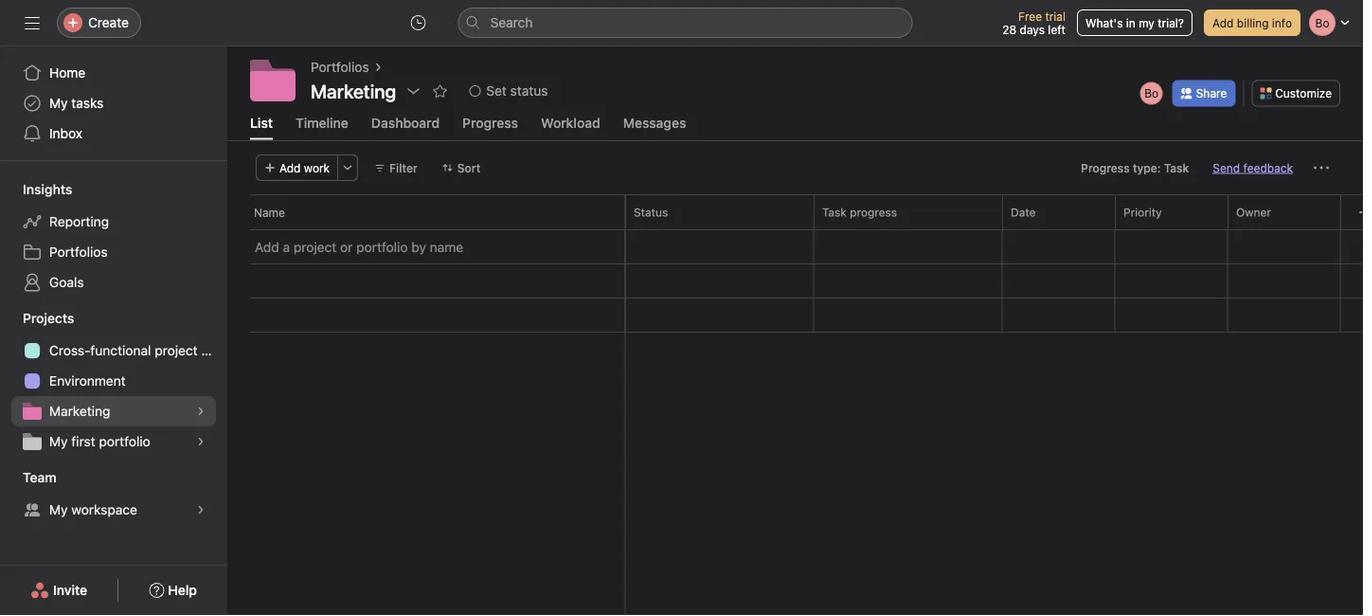 Task type: describe. For each thing, give the bounding box(es) containing it.
what's in my trial?
[[1086, 16, 1185, 29]]

free trial 28 days left
[[1003, 9, 1066, 36]]

my tasks link
[[11, 88, 216, 118]]

customize button
[[1252, 80, 1341, 107]]

timeline link
[[296, 115, 349, 140]]

see details, marketing image
[[195, 406, 207, 417]]

invite button
[[18, 573, 100, 608]]

28
[[1003, 23, 1017, 36]]

my first portfolio
[[49, 434, 150, 449]]

set status button
[[461, 78, 557, 104]]

4 row from the top
[[227, 297, 1364, 332]]

environment link
[[11, 366, 216, 396]]

hide sidebar image
[[25, 15, 40, 30]]

left
[[1049, 23, 1066, 36]]

cross-functional project plan
[[49, 343, 227, 358]]

bo
[[1145, 87, 1159, 100]]

filter button
[[366, 154, 426, 181]]

billing
[[1238, 16, 1270, 29]]

trial?
[[1158, 16, 1185, 29]]

workspace
[[71, 502, 137, 517]]

add billing info button
[[1205, 9, 1301, 36]]

messages link
[[623, 115, 687, 140]]

progress for progress type: task
[[1082, 161, 1130, 174]]

dashboard
[[371, 115, 440, 130]]

marketing inside the projects element
[[49, 403, 110, 419]]

portfolio inside the projects element
[[99, 434, 150, 449]]

share button
[[1173, 80, 1236, 107]]

free
[[1019, 9, 1043, 23]]

set status
[[487, 83, 548, 99]]

search list box
[[458, 8, 913, 38]]

global element
[[0, 46, 227, 160]]

tasks
[[71, 95, 104, 111]]

task inside row
[[822, 205, 847, 219]]

customize
[[1276, 87, 1333, 100]]

dashboard link
[[371, 115, 440, 140]]

1 horizontal spatial marketing
[[311, 80, 396, 102]]

days
[[1020, 23, 1045, 36]]

sort button
[[434, 154, 489, 181]]

portfolios link inside insights element
[[11, 237, 216, 267]]

0 vertical spatial portfolios link
[[311, 57, 369, 78]]

help button
[[137, 573, 209, 608]]

progress link
[[463, 115, 519, 140]]

goals
[[49, 274, 84, 290]]

status
[[511, 83, 548, 99]]

team button
[[0, 468, 57, 487]]

plan
[[201, 343, 227, 358]]

insights button
[[0, 180, 72, 199]]

add for add work
[[280, 161, 301, 174]]

my
[[1139, 16, 1155, 29]]

progress type: task
[[1082, 161, 1190, 174]]

send feedback link
[[1214, 159, 1294, 176]]

list
[[250, 115, 273, 130]]

name
[[254, 205, 285, 219]]

first
[[71, 434, 95, 449]]

help
[[168, 582, 197, 598]]

by
[[412, 239, 426, 255]]

home
[[49, 65, 86, 81]]

invite
[[53, 582, 87, 598]]

reporting
[[49, 214, 109, 229]]

functional
[[90, 343, 151, 358]]

task progress
[[822, 205, 897, 219]]

what's in my trial? button
[[1078, 9, 1193, 36]]

progress for progress
[[463, 115, 519, 130]]

projects button
[[0, 309, 74, 328]]

insights element
[[0, 172, 227, 301]]

my for my workspace
[[49, 502, 68, 517]]

workload link
[[541, 115, 601, 140]]

a
[[283, 239, 290, 255]]

add billing info
[[1213, 16, 1293, 29]]

progress type: task button
[[1073, 154, 1198, 181]]

add work
[[280, 161, 330, 174]]

see details, my workspace image
[[195, 504, 207, 516]]

name
[[430, 239, 464, 255]]

list link
[[250, 115, 273, 140]]

1 horizontal spatial more actions image
[[1315, 160, 1330, 175]]

share
[[1197, 87, 1228, 100]]

projects element
[[0, 301, 227, 461]]

portfolios inside "link"
[[49, 244, 108, 260]]

reporting link
[[11, 207, 216, 237]]

inbox
[[49, 126, 82, 141]]

owner
[[1237, 205, 1272, 219]]

team
[[23, 470, 57, 485]]

my tasks
[[49, 95, 104, 111]]

see details, my first portfolio image
[[195, 436, 207, 447]]

my first portfolio link
[[11, 427, 216, 457]]

add for add billing info
[[1213, 16, 1234, 29]]



Task type: locate. For each thing, give the bounding box(es) containing it.
0 vertical spatial task
[[1165, 161, 1190, 174]]

marketing
[[311, 80, 396, 102], [49, 403, 110, 419]]

project for plan
[[155, 343, 198, 358]]

project left plan
[[155, 343, 198, 358]]

add inside 'row'
[[255, 239, 279, 255]]

portfolios down reporting
[[49, 244, 108, 260]]

0 horizontal spatial project
[[155, 343, 198, 358]]

portfolio down marketing link
[[99, 434, 150, 449]]

0 horizontal spatial more actions image
[[342, 162, 354, 173]]

teams element
[[0, 461, 227, 529]]

history image
[[411, 15, 426, 30]]

0 horizontal spatial task
[[822, 205, 847, 219]]

1 horizontal spatial task
[[1165, 161, 1190, 174]]

0 horizontal spatial portfolios
[[49, 244, 108, 260]]

1 my from the top
[[49, 95, 68, 111]]

or
[[340, 239, 353, 255]]

1 vertical spatial progress
[[1082, 161, 1130, 174]]

priority
[[1124, 205, 1162, 219]]

3 my from the top
[[49, 502, 68, 517]]

in
[[1127, 16, 1136, 29]]

timeline
[[296, 115, 349, 130]]

add left billing
[[1213, 16, 1234, 29]]

1 vertical spatial my
[[49, 434, 68, 449]]

1 horizontal spatial progress
[[1082, 161, 1130, 174]]

task inside dropdown button
[[1165, 161, 1190, 174]]

my for my first portfolio
[[49, 434, 68, 449]]

insights
[[23, 182, 72, 197]]

cross-
[[49, 343, 90, 358]]

2 vertical spatial add
[[255, 239, 279, 255]]

send feedback
[[1214, 161, 1294, 174]]

send
[[1214, 161, 1241, 174]]

portfolio
[[357, 239, 408, 255], [99, 434, 150, 449]]

1 horizontal spatial portfolio
[[357, 239, 408, 255]]

add for add a project or portfolio by name
[[255, 239, 279, 255]]

0 vertical spatial portfolios
[[311, 59, 369, 75]]

add a project or portfolio by name row
[[227, 229, 1364, 264]]

2 row from the top
[[227, 228, 1364, 230]]

portfolios link down reporting
[[11, 237, 216, 267]]

goals link
[[11, 267, 216, 298]]

show options image
[[406, 83, 421, 99]]

1 horizontal spatial project
[[294, 239, 337, 255]]

my inside my tasks link
[[49, 95, 68, 111]]

progress down set
[[463, 115, 519, 130]]

add left a
[[255, 239, 279, 255]]

portfolios up timeline
[[311, 59, 369, 75]]

type:
[[1134, 161, 1162, 174]]

portfolios link
[[311, 57, 369, 78], [11, 237, 216, 267]]

info
[[1273, 16, 1293, 29]]

portfolio right or
[[357, 239, 408, 255]]

portfolios
[[311, 59, 369, 75], [49, 244, 108, 260]]

0 horizontal spatial add
[[255, 239, 279, 255]]

1 vertical spatial portfolio
[[99, 434, 150, 449]]

task
[[1165, 161, 1190, 174], [822, 205, 847, 219]]

set
[[487, 83, 507, 99]]

1 vertical spatial portfolios link
[[11, 237, 216, 267]]

my left first
[[49, 434, 68, 449]]

work
[[304, 161, 330, 174]]

cross-functional project plan link
[[11, 336, 227, 366]]

1 vertical spatial add
[[280, 161, 301, 174]]

add work button
[[256, 154, 338, 181]]

project right a
[[294, 239, 337, 255]]

show options for task progress column image
[[979, 206, 991, 218]]

0 vertical spatial portfolio
[[357, 239, 408, 255]]

0 horizontal spatial marketing
[[49, 403, 110, 419]]

row
[[227, 194, 1364, 229], [227, 228, 1364, 230], [227, 263, 1364, 298], [227, 297, 1364, 332]]

add
[[1213, 16, 1234, 29], [280, 161, 301, 174], [255, 239, 279, 255]]

sort
[[458, 161, 481, 174]]

add left work
[[280, 161, 301, 174]]

status
[[634, 205, 668, 219]]

portfolio inside 'row'
[[357, 239, 408, 255]]

3 row from the top
[[227, 263, 1364, 298]]

what's
[[1086, 16, 1124, 29]]

more actions image right feedback
[[1315, 160, 1330, 175]]

marketing link
[[11, 396, 216, 427]]

task left "progress"
[[822, 205, 847, 219]]

add to starred image
[[432, 83, 448, 99]]

date
[[1011, 205, 1036, 219]]

1 horizontal spatial add
[[280, 161, 301, 174]]

2 my from the top
[[49, 434, 68, 449]]

1 horizontal spatial portfolios link
[[311, 57, 369, 78]]

1 vertical spatial task
[[822, 205, 847, 219]]

marketing up timeline
[[311, 80, 396, 102]]

1 row from the top
[[227, 194, 1364, 229]]

progress
[[850, 205, 897, 219]]

messages
[[623, 115, 687, 130]]

0 vertical spatial add
[[1213, 16, 1234, 29]]

environment
[[49, 373, 126, 389]]

projects
[[23, 310, 74, 326]]

1 vertical spatial marketing
[[49, 403, 110, 419]]

0 vertical spatial marketing
[[311, 80, 396, 102]]

my workspace link
[[11, 495, 216, 525]]

portfolios link up timeline
[[311, 57, 369, 78]]

project inside 'row'
[[294, 239, 337, 255]]

more actions image right work
[[342, 162, 354, 173]]

feedback
[[1244, 161, 1294, 174]]

1 vertical spatial project
[[155, 343, 198, 358]]

search button
[[458, 8, 913, 38]]

0 vertical spatial my
[[49, 95, 68, 111]]

row containing name
[[227, 194, 1364, 229]]

1 horizontal spatial portfolios
[[311, 59, 369, 75]]

add field image
[[1359, 206, 1364, 218]]

my
[[49, 95, 68, 111], [49, 434, 68, 449], [49, 502, 68, 517]]

more actions image
[[1315, 160, 1330, 175], [342, 162, 354, 173]]

0 vertical spatial progress
[[463, 115, 519, 130]]

my workspace
[[49, 502, 137, 517]]

inbox link
[[11, 118, 216, 149]]

progress left type:
[[1082, 161, 1130, 174]]

trial
[[1046, 9, 1066, 23]]

project for or
[[294, 239, 337, 255]]

2 horizontal spatial add
[[1213, 16, 1234, 29]]

task right type:
[[1165, 161, 1190, 174]]

my left tasks
[[49, 95, 68, 111]]

my for my tasks
[[49, 95, 68, 111]]

my down team
[[49, 502, 68, 517]]

search
[[490, 15, 533, 30]]

workload
[[541, 115, 601, 130]]

0 horizontal spatial portfolio
[[99, 434, 150, 449]]

0 vertical spatial project
[[294, 239, 337, 255]]

my inside my first portfolio link
[[49, 434, 68, 449]]

progress inside dropdown button
[[1082, 161, 1130, 174]]

2 vertical spatial my
[[49, 502, 68, 517]]

1 vertical spatial portfolios
[[49, 244, 108, 260]]

my inside the my workspace link
[[49, 502, 68, 517]]

create button
[[57, 8, 141, 38]]

filter
[[390, 161, 418, 174]]

marketing up first
[[49, 403, 110, 419]]

home link
[[11, 58, 216, 88]]

add a project or portfolio by name
[[255, 239, 464, 255]]

0 horizontal spatial portfolios link
[[11, 237, 216, 267]]

0 horizontal spatial progress
[[463, 115, 519, 130]]

create
[[88, 15, 129, 30]]



Task type: vqa. For each thing, say whether or not it's contained in the screenshot.
cell
no



